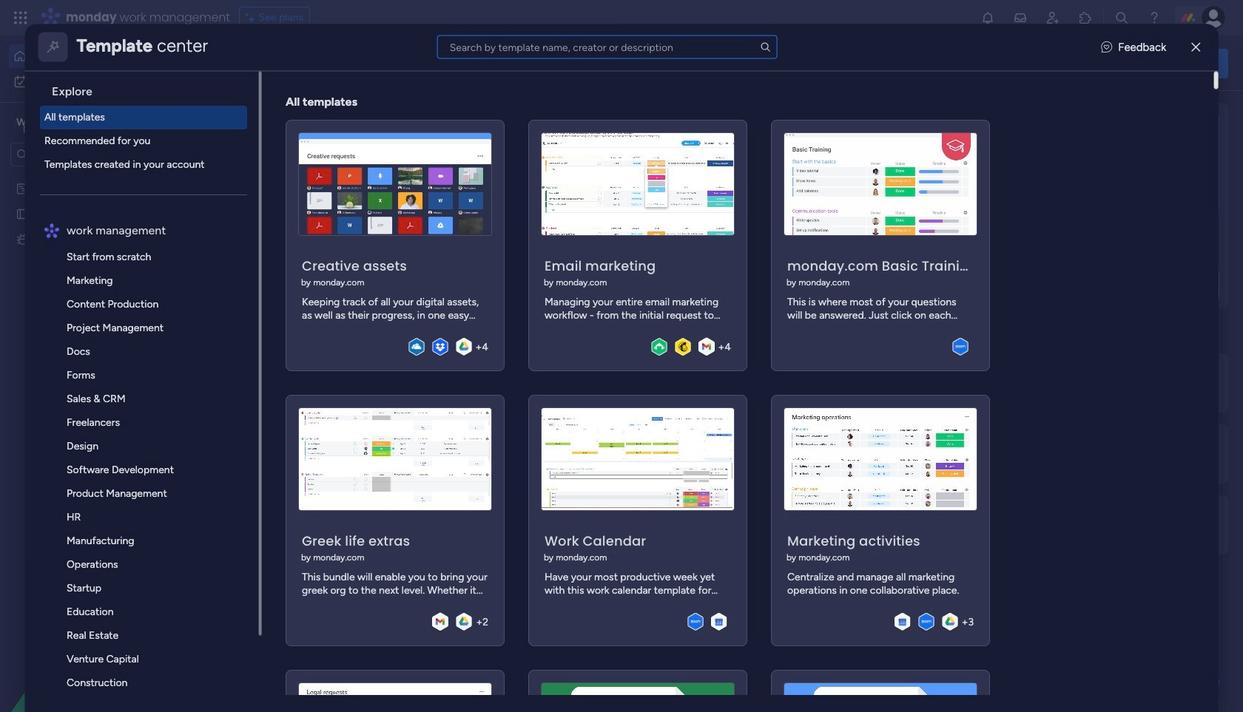 Task type: describe. For each thing, give the bounding box(es) containing it.
quick search results list box
[[229, 138, 971, 335]]

2 horizontal spatial component image
[[492, 293, 505, 307]]

work management templates element
[[40, 245, 259, 713]]

v2 bolt switch image
[[1134, 55, 1143, 71]]

public board image for component icon to the left
[[247, 270, 263, 286]]

1 vertical spatial lottie animation element
[[0, 563, 189, 713]]

1 horizontal spatial component image
[[299, 468, 312, 482]]

add to favorites image
[[930, 271, 945, 285]]

help center element
[[1007, 424, 1229, 484]]

bob builder image
[[1202, 6, 1226, 30]]

Search by template name, creator or description search field
[[437, 35, 778, 59]]

templates image image
[[1020, 112, 1215, 214]]

close image
[[1192, 41, 1201, 53]]

explore element
[[40, 105, 259, 176]]

1 horizontal spatial v2 user feedback image
[[1102, 39, 1113, 55]]

invite members image
[[1046, 10, 1061, 25]]

update feed image
[[1013, 10, 1028, 25]]

workspace selection element
[[14, 114, 118, 133]]

0 horizontal spatial component image
[[247, 293, 261, 307]]

search everything image
[[1115, 10, 1129, 25]]

2 vertical spatial option
[[0, 175, 189, 178]]

contact sales element
[[1007, 495, 1229, 555]]

1 vertical spatial option
[[9, 70, 180, 93]]



Task type: vqa. For each thing, say whether or not it's contained in the screenshot.
the left "Add to favorites" icon
no



Task type: locate. For each thing, give the bounding box(es) containing it.
lottie animation image
[[588, 36, 1004, 92], [0, 563, 189, 713]]

public board image for component image
[[736, 270, 752, 286]]

workspace image inside "workspace selection" element
[[14, 115, 29, 131]]

Search in workspace field
[[31, 146, 124, 163]]

v2 user feedback image down update feed icon
[[1019, 55, 1030, 72]]

1 vertical spatial lottie animation image
[[0, 563, 189, 713]]

1 horizontal spatial lottie animation element
[[588, 36, 1004, 92]]

option
[[9, 44, 180, 68], [9, 70, 180, 93], [0, 175, 189, 178]]

v2 user feedback image
[[1102, 39, 1113, 55], [1019, 55, 1030, 72]]

help image
[[1147, 10, 1162, 25]]

1 vertical spatial workspace image
[[253, 447, 289, 482]]

None search field
[[437, 35, 778, 59]]

component image
[[736, 293, 749, 307]]

0 horizontal spatial v2 user feedback image
[[1019, 55, 1030, 72]]

0 vertical spatial lottie animation element
[[588, 36, 1004, 92]]

search image
[[760, 41, 772, 53]]

close recently visited image
[[229, 121, 246, 138]]

1 horizontal spatial workspace image
[[253, 447, 289, 482]]

public board image
[[16, 206, 30, 221], [247, 270, 263, 286], [736, 270, 752, 286]]

public board image
[[492, 270, 508, 286]]

see plans image
[[245, 10, 259, 26]]

getting started element
[[1007, 353, 1229, 413]]

list box
[[31, 71, 262, 713], [0, 173, 189, 451]]

1 horizontal spatial public board image
[[247, 270, 263, 286]]

0 horizontal spatial lottie animation element
[[0, 563, 189, 713]]

0 horizontal spatial public board image
[[16, 206, 30, 221]]

lottie animation element
[[588, 36, 1004, 92], [0, 563, 189, 713]]

v2 user feedback image left v2 bolt switch image
[[1102, 39, 1113, 55]]

2 horizontal spatial public board image
[[736, 270, 752, 286]]

lottie animation image for topmost lottie animation element
[[588, 36, 1004, 92]]

0 vertical spatial option
[[9, 44, 180, 68]]

0 horizontal spatial lottie animation image
[[0, 563, 189, 713]]

heading
[[40, 71, 259, 105]]

select product image
[[13, 10, 28, 25]]

0 horizontal spatial workspace image
[[14, 115, 29, 131]]

0 vertical spatial lottie animation image
[[588, 36, 1004, 92]]

lottie animation image for the bottommost lottie animation element
[[0, 563, 189, 713]]

workspace image
[[14, 115, 29, 131], [253, 447, 289, 482]]

notifications image
[[981, 10, 995, 25]]

1 horizontal spatial lottie animation image
[[588, 36, 1004, 92]]

monday marketplace image
[[1078, 10, 1093, 25]]

0 vertical spatial workspace image
[[14, 115, 29, 131]]

component image
[[247, 293, 261, 307], [492, 293, 505, 307], [299, 468, 312, 482]]



